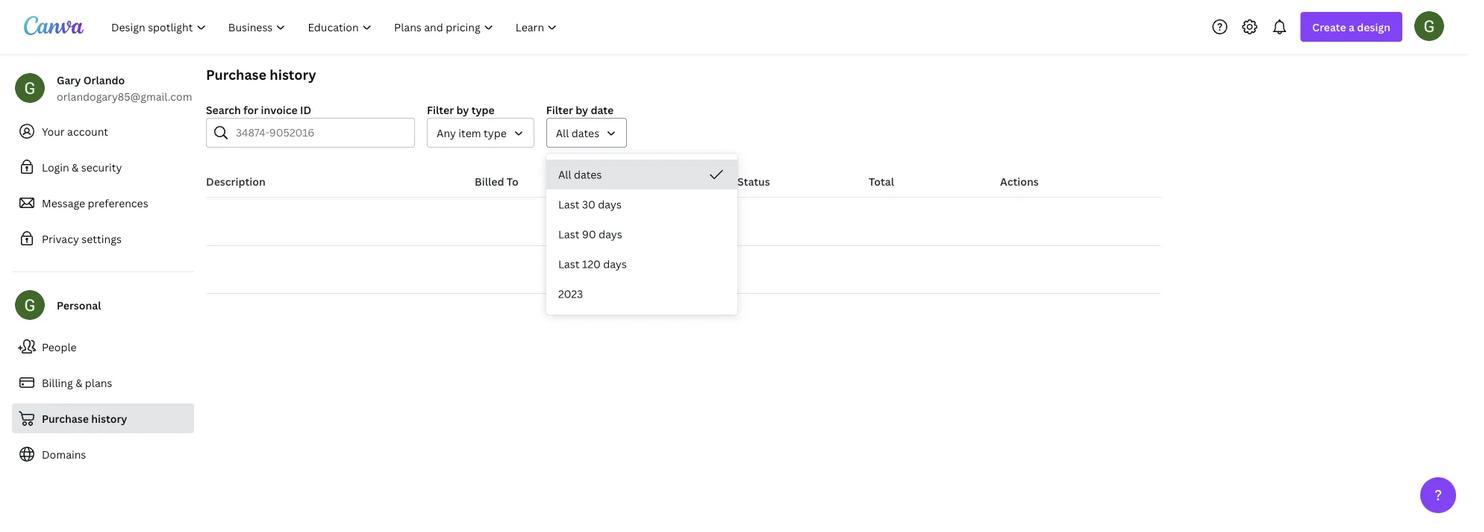 Task type: locate. For each thing, give the bounding box(es) containing it.
1 vertical spatial history
[[91, 412, 127, 426]]

any item type
[[437, 126, 507, 140]]

last for last 120 days
[[559, 257, 580, 271]]

all dates down filter by date
[[556, 126, 600, 140]]

0 vertical spatial days
[[598, 197, 622, 212]]

security
[[81, 160, 122, 174]]

days right 90 at the top of the page
[[599, 227, 623, 242]]

filter up any at top
[[427, 103, 454, 117]]

your
[[42, 124, 65, 139]]

last left 30
[[559, 197, 580, 212]]

& right login
[[72, 160, 79, 174]]

120
[[582, 257, 601, 271]]

1 horizontal spatial filter
[[546, 103, 573, 117]]

1 vertical spatial purchase
[[42, 412, 89, 426]]

type inside button
[[484, 126, 507, 140]]

dates up 30
[[574, 168, 602, 182]]

search
[[206, 103, 241, 117]]

last 30 days button
[[547, 190, 738, 220]]

0 horizontal spatial purchase
[[42, 412, 89, 426]]

last left 120 at the left of page
[[559, 257, 580, 271]]

last for last 90 days
[[559, 227, 580, 242]]

domains link
[[12, 440, 194, 470]]

1 filter from the left
[[427, 103, 454, 117]]

history up domains link
[[91, 412, 127, 426]]

days inside 'option'
[[604, 257, 627, 271]]

filter up all dates button
[[546, 103, 573, 117]]

1 vertical spatial type
[[484, 126, 507, 140]]

filter
[[427, 103, 454, 117], [546, 103, 573, 117]]

dates down filter by date
[[572, 126, 600, 140]]

Any item type button
[[427, 118, 534, 148]]

invoice
[[261, 103, 298, 117]]

description
[[206, 174, 266, 189]]

2 by from the left
[[576, 103, 588, 117]]

settings
[[82, 232, 122, 246]]

type for any item type
[[484, 126, 507, 140]]

create a design
[[1313, 20, 1391, 34]]

domains
[[42, 448, 86, 462]]

1 horizontal spatial by
[[576, 103, 588, 117]]

0 vertical spatial purchase
[[206, 65, 267, 84]]

plans
[[85, 376, 112, 390]]

last 120 days button
[[547, 249, 738, 279]]

last inside 'option'
[[559, 257, 580, 271]]

all down filter by date
[[556, 126, 569, 140]]

3 last from the top
[[559, 257, 580, 271]]

0 vertical spatial history
[[270, 65, 316, 84]]

type up any item type button
[[472, 103, 495, 117]]

1 vertical spatial dates
[[574, 168, 602, 182]]

a
[[1349, 20, 1355, 34]]

0 horizontal spatial by
[[457, 103, 469, 117]]

preferences
[[88, 196, 148, 210]]

last 90 days button
[[547, 220, 738, 249]]

0 horizontal spatial history
[[91, 412, 127, 426]]

list box
[[547, 160, 738, 309]]

days right 120 at the left of page
[[604, 257, 627, 271]]

& left plans
[[76, 376, 82, 390]]

all dates
[[556, 126, 600, 140], [559, 168, 602, 182]]

2 last from the top
[[559, 227, 580, 242]]

history
[[270, 65, 316, 84], [91, 412, 127, 426]]

by
[[457, 103, 469, 117], [576, 103, 588, 117]]

billing & plans link
[[12, 368, 194, 398]]

days
[[598, 197, 622, 212], [599, 227, 623, 242], [604, 257, 627, 271]]

gary
[[57, 73, 81, 87]]

all dates button
[[547, 160, 738, 190]]

created on
[[606, 174, 664, 189]]

0 vertical spatial all
[[556, 126, 569, 140]]

your account link
[[12, 116, 194, 146]]

1 vertical spatial days
[[599, 227, 623, 242]]

1 vertical spatial last
[[559, 227, 580, 242]]

1 vertical spatial &
[[76, 376, 82, 390]]

purchase history
[[206, 65, 316, 84], [42, 412, 127, 426]]

0 vertical spatial purchase history
[[206, 65, 316, 84]]

account
[[67, 124, 108, 139]]

0 horizontal spatial purchase history
[[42, 412, 127, 426]]

all up "last 30 days"
[[559, 168, 572, 182]]

privacy settings link
[[12, 224, 194, 254]]

1 vertical spatial purchase history
[[42, 412, 127, 426]]

by up item
[[457, 103, 469, 117]]

any
[[437, 126, 456, 140]]

30
[[582, 197, 596, 212]]

days inside option
[[599, 227, 623, 242]]

1 vertical spatial all
[[559, 168, 572, 182]]

last 30 days option
[[547, 190, 738, 220]]

days inside option
[[598, 197, 622, 212]]

to
[[507, 174, 519, 189]]

0 vertical spatial type
[[472, 103, 495, 117]]

search for invoice id
[[206, 103, 312, 117]]

2 filter from the left
[[546, 103, 573, 117]]

purchase up domains
[[42, 412, 89, 426]]

last
[[559, 197, 580, 212], [559, 227, 580, 242], [559, 257, 580, 271]]

purchase up search
[[206, 65, 267, 84]]

orlandogary85@gmail.com
[[57, 89, 192, 103]]

by left date
[[576, 103, 588, 117]]

last left 90 at the top of the page
[[559, 227, 580, 242]]

0 horizontal spatial filter
[[427, 103, 454, 117]]

type
[[472, 103, 495, 117], [484, 126, 507, 140]]

all
[[556, 126, 569, 140], [559, 168, 572, 182]]

for
[[244, 103, 258, 117]]

1 last from the top
[[559, 197, 580, 212]]

1 by from the left
[[457, 103, 469, 117]]

dates
[[572, 126, 600, 140], [574, 168, 602, 182]]

2 vertical spatial last
[[559, 257, 580, 271]]

design
[[1358, 20, 1391, 34]]

purchase history up the search for invoice id
[[206, 65, 316, 84]]

personal
[[57, 298, 101, 312]]

billing
[[42, 376, 73, 390]]

message
[[42, 196, 85, 210]]

&
[[72, 160, 79, 174], [76, 376, 82, 390]]

days for last 90 days
[[599, 227, 623, 242]]

orlando
[[83, 73, 125, 87]]

0 vertical spatial &
[[72, 160, 79, 174]]

created
[[606, 174, 647, 189]]

history up id
[[270, 65, 316, 84]]

login
[[42, 160, 69, 174]]

days right 30
[[598, 197, 622, 212]]

all dates up 30
[[559, 168, 602, 182]]

last inside option
[[559, 197, 580, 212]]

list box containing all dates
[[547, 160, 738, 309]]

All dates button
[[546, 118, 627, 148]]

all dates inside option
[[559, 168, 602, 182]]

2 vertical spatial days
[[604, 257, 627, 271]]

last 90 days
[[559, 227, 623, 242]]

0 vertical spatial last
[[559, 197, 580, 212]]

purchase
[[206, 65, 267, 84], [42, 412, 89, 426]]

billed
[[475, 174, 504, 189]]

type right item
[[484, 126, 507, 140]]

1 vertical spatial all dates
[[559, 168, 602, 182]]

purchase history down billing & plans
[[42, 412, 127, 426]]

last inside option
[[559, 227, 580, 242]]



Task type: describe. For each thing, give the bounding box(es) containing it.
create a design button
[[1301, 12, 1403, 42]]

last 90 days option
[[547, 220, 738, 249]]

billed to
[[475, 174, 519, 189]]

billing & plans
[[42, 376, 112, 390]]

days for last 30 days
[[598, 197, 622, 212]]

type for filter by type
[[472, 103, 495, 117]]

last 30 days
[[559, 197, 622, 212]]

total
[[869, 174, 895, 189]]

your account
[[42, 124, 108, 139]]

all inside option
[[559, 168, 572, 182]]

by for date
[[576, 103, 588, 117]]

gary orlando image
[[1415, 11, 1445, 41]]

1 horizontal spatial purchase
[[206, 65, 267, 84]]

people
[[42, 340, 77, 354]]

top level navigation element
[[102, 12, 570, 42]]

filter by type
[[427, 103, 495, 117]]

message preferences
[[42, 196, 148, 210]]

create
[[1313, 20, 1347, 34]]

privacy
[[42, 232, 79, 246]]

0 vertical spatial dates
[[572, 126, 600, 140]]

gary orlando orlandogary85@gmail.com
[[57, 73, 192, 103]]

& for billing
[[76, 376, 82, 390]]

dates inside option
[[574, 168, 602, 182]]

actions
[[1001, 174, 1039, 189]]

last 120 days option
[[547, 249, 738, 279]]

2023 option
[[547, 279, 738, 309]]

all dates option
[[547, 160, 738, 190]]

id
[[300, 103, 312, 117]]

status
[[738, 174, 770, 189]]

item
[[459, 126, 481, 140]]

message preferences link
[[12, 188, 194, 218]]

1 horizontal spatial history
[[270, 65, 316, 84]]

date
[[591, 103, 614, 117]]

1 horizontal spatial purchase history
[[206, 65, 316, 84]]

purchase history link
[[12, 404, 194, 434]]

90
[[582, 227, 596, 242]]

0 vertical spatial all dates
[[556, 126, 600, 140]]

filter for filter by date
[[546, 103, 573, 117]]

last 120 days
[[559, 257, 627, 271]]

people link
[[12, 332, 194, 362]]

2023 button
[[547, 279, 738, 309]]

days for last 120 days
[[604, 257, 627, 271]]

& for login
[[72, 160, 79, 174]]

Search for invoice ID text field
[[236, 119, 405, 147]]

last for last 30 days
[[559, 197, 580, 212]]

filter by date
[[546, 103, 614, 117]]

on
[[649, 174, 664, 189]]

by for type
[[457, 103, 469, 117]]

privacy settings
[[42, 232, 122, 246]]

login & security
[[42, 160, 122, 174]]

login & security link
[[12, 152, 194, 182]]

2023
[[559, 287, 583, 301]]

filter for filter by type
[[427, 103, 454, 117]]



Task type: vqa. For each thing, say whether or not it's contained in the screenshot.
Last 120 days
yes



